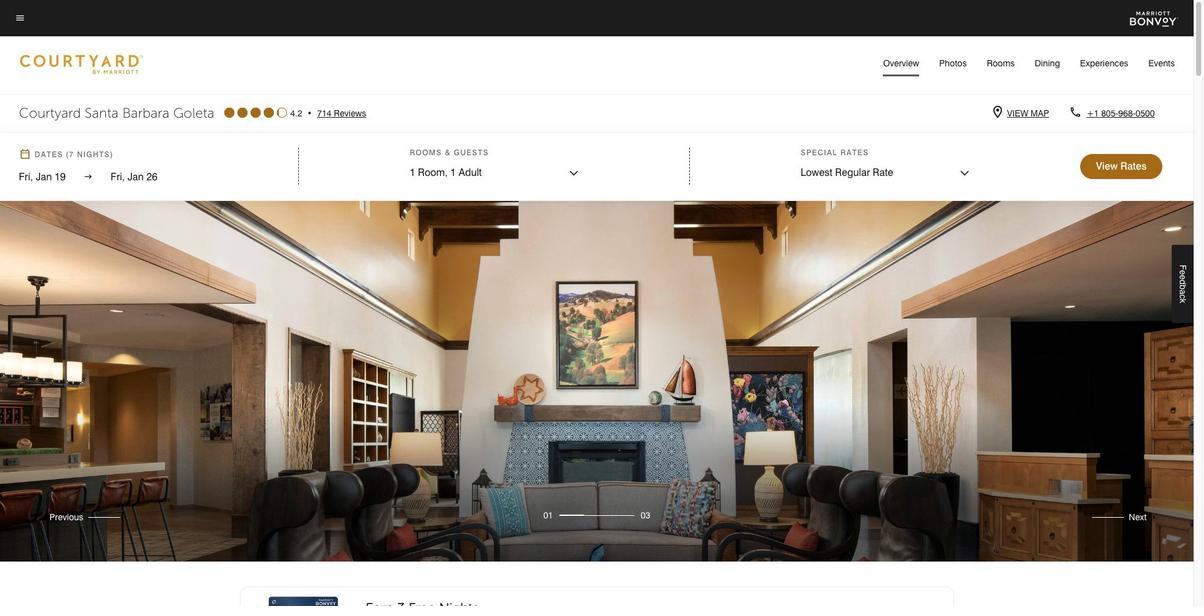 Task type: vqa. For each thing, say whether or not it's contained in the screenshot.
the "3" element
yes



Task type: describe. For each thing, give the bounding box(es) containing it.
arrow down image
[[569, 166, 579, 182]]

marriott bonvoy image
[[1130, 10, 1179, 26]]

calendar image
[[19, 148, 32, 162]]

1 element
[[543, 510, 553, 522]]

arrow down image
[[960, 166, 970, 182]]

location image
[[994, 108, 1002, 120]]



Task type: locate. For each thing, give the bounding box(es) containing it.
courtyard image
[[19, 45, 144, 83]]

3 element
[[641, 510, 650, 522]]

marriott bonvoy boundless® credit card from chase image
[[268, 598, 338, 607]]

phone image
[[1069, 108, 1082, 120]]

menu image
[[15, 13, 25, 24]]



